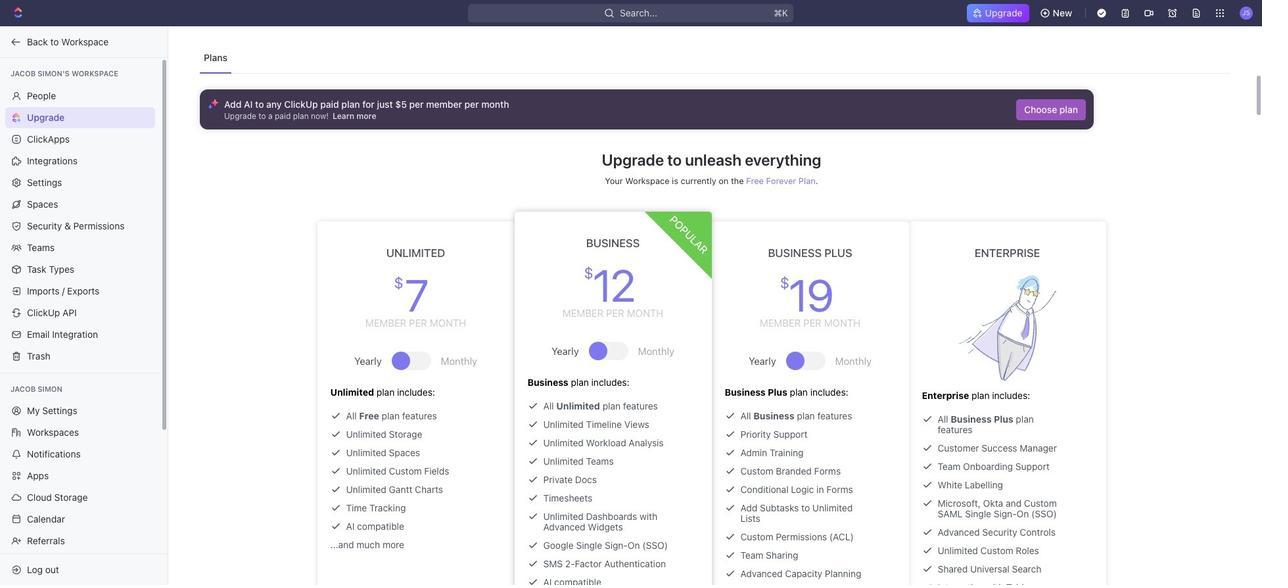 Task type: vqa. For each thing, say whether or not it's contained in the screenshot.
"Add" in the Add apps and websites alongside your tasks with Embed view to save time and reduce context switching.
no



Task type: locate. For each thing, give the bounding box(es) containing it.
enterprise image
[[959, 276, 1056, 381]]



